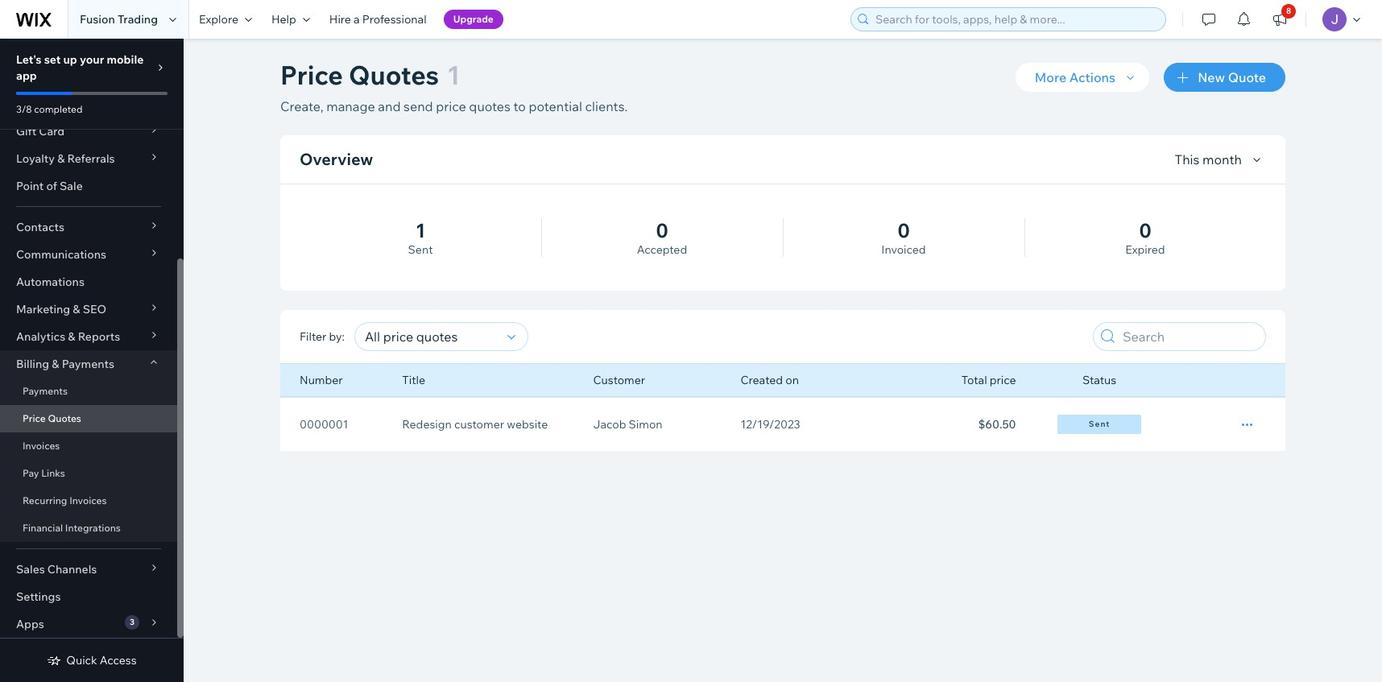 Task type: vqa. For each thing, say whether or not it's contained in the screenshot.


Task type: locate. For each thing, give the bounding box(es) containing it.
0000001
[[300, 417, 348, 432]]

pay
[[23, 467, 39, 479]]

invoices down pay links "link"
[[69, 495, 107, 507]]

financial
[[23, 522, 63, 534]]

1 vertical spatial 1
[[416, 218, 425, 243]]

point of sale link
[[0, 172, 177, 200]]

1 vertical spatial price
[[23, 413, 46, 425]]

3
[[130, 617, 135, 628]]

& for analytics
[[68, 330, 75, 344]]

customer
[[454, 417, 504, 432]]

1 horizontal spatial quotes
[[349, 59, 439, 91]]

price right the send
[[436, 98, 466, 114]]

1 horizontal spatial sent
[[1089, 419, 1111, 429]]

hire a professional link
[[320, 0, 436, 39]]

month
[[1203, 151, 1242, 168]]

create,
[[280, 98, 324, 114]]

settings
[[16, 590, 61, 604]]

price up create,
[[280, 59, 343, 91]]

3/8 completed
[[16, 103, 83, 115]]

1 horizontal spatial 1
[[447, 59, 460, 91]]

price for price quotes
[[23, 413, 46, 425]]

0 vertical spatial 1
[[447, 59, 460, 91]]

0 horizontal spatial 1
[[416, 218, 425, 243]]

simon
[[629, 417, 663, 432]]

billing & payments
[[16, 357, 114, 371]]

0 inside the 0 invoiced
[[898, 218, 910, 243]]

let's
[[16, 52, 42, 67]]

1 horizontal spatial invoices
[[69, 495, 107, 507]]

quick access button
[[47, 653, 137, 668]]

analytics
[[16, 330, 65, 344]]

quotes inside sidebar element
[[48, 413, 81, 425]]

marketing
[[16, 302, 70, 317]]

0 inside the 0 expired
[[1140, 218, 1152, 243]]

sale
[[60, 179, 83, 193]]

trading
[[118, 12, 158, 27]]

$60.50
[[979, 417, 1016, 432]]

reports
[[78, 330, 120, 344]]

fusion
[[80, 12, 115, 27]]

0 inside 0 accepted
[[656, 218, 668, 243]]

loyalty & referrals button
[[0, 145, 177, 172]]

redesign customer website
[[402, 417, 548, 432]]

hire
[[329, 12, 351, 27]]

0 vertical spatial quotes
[[349, 59, 439, 91]]

1 0 from the left
[[656, 218, 668, 243]]

price inside sidebar element
[[23, 413, 46, 425]]

recurring invoices link
[[0, 487, 177, 515]]

price quotes link
[[0, 405, 177, 433]]

2 horizontal spatial 0
[[1140, 218, 1152, 243]]

links
[[41, 467, 65, 479]]

title
[[402, 373, 425, 388]]

mobile
[[107, 52, 144, 67]]

1 horizontal spatial 0
[[898, 218, 910, 243]]

loyalty & referrals
[[16, 151, 115, 166]]

analytics & reports button
[[0, 323, 177, 350]]

communications
[[16, 247, 106, 262]]

& left "seo"
[[73, 302, 80, 317]]

referrals
[[67, 151, 115, 166]]

clients.
[[585, 98, 628, 114]]

3 0 from the left
[[1140, 218, 1152, 243]]

Search for tools, apps, help & more... field
[[871, 8, 1161, 31]]

more
[[1035, 69, 1067, 85]]

let's set up your mobile app
[[16, 52, 144, 83]]

manage
[[326, 98, 375, 114]]

overview
[[300, 149, 373, 169]]

invoices
[[23, 440, 60, 452], [69, 495, 107, 507]]

point
[[16, 179, 44, 193]]

price right total
[[990, 373, 1016, 388]]

1 vertical spatial invoices
[[69, 495, 107, 507]]

& right loyalty at the left
[[57, 151, 65, 166]]

to
[[514, 98, 526, 114]]

quote
[[1228, 69, 1267, 85]]

new quote
[[1198, 69, 1267, 85]]

accepted
[[637, 243, 687, 257]]

loyalty
[[16, 151, 55, 166]]

1 horizontal spatial price
[[990, 373, 1016, 388]]

payments inside dropdown button
[[62, 357, 114, 371]]

price down billing
[[23, 413, 46, 425]]

created
[[741, 373, 783, 388]]

invoices link
[[0, 433, 177, 460]]

0 horizontal spatial 0
[[656, 218, 668, 243]]

0 horizontal spatial quotes
[[48, 413, 81, 425]]

help
[[272, 12, 296, 27]]

0 for 0 invoiced
[[898, 218, 910, 243]]

& inside dropdown button
[[52, 357, 59, 371]]

0 expired
[[1126, 218, 1166, 257]]

quotes up the 'and'
[[349, 59, 439, 91]]

0 vertical spatial payments
[[62, 357, 114, 371]]

1 vertical spatial quotes
[[48, 413, 81, 425]]

0 horizontal spatial invoices
[[23, 440, 60, 452]]

0 horizontal spatial price
[[436, 98, 466, 114]]

2 0 from the left
[[898, 218, 910, 243]]

1 vertical spatial payments
[[23, 385, 68, 397]]

0 vertical spatial price
[[436, 98, 466, 114]]

0 vertical spatial price
[[280, 59, 343, 91]]

payments up price quotes
[[23, 385, 68, 397]]

card
[[39, 124, 65, 139]]

quotes down payments link
[[48, 413, 81, 425]]

1 inside "price quotes 1 create, manage and send price quotes to potential clients."
[[447, 59, 460, 91]]

8
[[1287, 6, 1292, 16]]

1 horizontal spatial price
[[280, 59, 343, 91]]

& left reports
[[68, 330, 75, 344]]

price inside "price quotes 1 create, manage and send price quotes to potential clients."
[[280, 59, 343, 91]]

0 for 0 accepted
[[656, 218, 668, 243]]

financial integrations link
[[0, 515, 177, 542]]

filter
[[300, 330, 327, 344]]

help button
[[262, 0, 320, 39]]

1 vertical spatial sent
[[1089, 419, 1111, 429]]

0
[[656, 218, 668, 243], [898, 218, 910, 243], [1140, 218, 1152, 243]]

0 horizontal spatial sent
[[408, 243, 433, 257]]

1 sent
[[408, 218, 433, 257]]

actions
[[1070, 69, 1116, 85]]

automations
[[16, 275, 85, 289]]

invoices up pay links
[[23, 440, 60, 452]]

redesign
[[402, 417, 452, 432]]

quotes inside "price quotes 1 create, manage and send price quotes to potential clients."
[[349, 59, 439, 91]]

price inside "price quotes 1 create, manage and send price quotes to potential clients."
[[436, 98, 466, 114]]

0 horizontal spatial price
[[23, 413, 46, 425]]

price for price quotes 1 create, manage and send price quotes to potential clients.
[[280, 59, 343, 91]]

customer
[[593, 373, 645, 388]]

hire a professional
[[329, 12, 427, 27]]

& right billing
[[52, 357, 59, 371]]

sent
[[408, 243, 433, 257], [1089, 419, 1111, 429]]

& inside dropdown button
[[57, 151, 65, 166]]

None field
[[360, 323, 503, 350]]

automations link
[[0, 268, 177, 296]]

price
[[280, 59, 343, 91], [23, 413, 46, 425]]

recurring invoices
[[23, 495, 107, 507]]

communications button
[[0, 241, 177, 268]]

by:
[[329, 330, 345, 344]]

payments up payments link
[[62, 357, 114, 371]]

jacob
[[593, 417, 626, 432]]



Task type: describe. For each thing, give the bounding box(es) containing it.
and
[[378, 98, 401, 114]]

0 accepted
[[637, 218, 687, 257]]

quotes
[[469, 98, 511, 114]]

channels
[[47, 562, 97, 577]]

billing & payments button
[[0, 350, 177, 378]]

number
[[300, 373, 343, 388]]

more actions
[[1035, 69, 1116, 85]]

marketing & seo
[[16, 302, 106, 317]]

completed
[[34, 103, 83, 115]]

professional
[[362, 12, 427, 27]]

filter by:
[[300, 330, 345, 344]]

integrations
[[65, 522, 121, 534]]

new quote button
[[1164, 63, 1286, 92]]

analytics & reports
[[16, 330, 120, 344]]

price quotes
[[23, 413, 81, 425]]

website
[[507, 417, 548, 432]]

set
[[44, 52, 61, 67]]

this month
[[1175, 151, 1242, 168]]

of
[[46, 179, 57, 193]]

on
[[786, 373, 799, 388]]

fusion trading
[[80, 12, 158, 27]]

status
[[1083, 373, 1117, 388]]

this
[[1175, 151, 1200, 168]]

invoices inside 'link'
[[69, 495, 107, 507]]

3/8
[[16, 103, 32, 115]]

gift card
[[16, 124, 65, 139]]

& for billing
[[52, 357, 59, 371]]

total
[[962, 373, 988, 388]]

upgrade button
[[444, 10, 503, 29]]

explore
[[199, 12, 238, 27]]

& for marketing
[[73, 302, 80, 317]]

financial integrations
[[23, 522, 121, 534]]

1 vertical spatial price
[[990, 373, 1016, 388]]

this month button
[[1175, 150, 1267, 169]]

Search field
[[1118, 323, 1261, 350]]

send
[[404, 98, 433, 114]]

upgrade
[[453, 13, 494, 25]]

potential
[[529, 98, 582, 114]]

payments link
[[0, 378, 177, 405]]

marketing & seo button
[[0, 296, 177, 323]]

sidebar element
[[0, 0, 184, 682]]

quotes for price quotes 1 create, manage and send price quotes to potential clients.
[[349, 59, 439, 91]]

invoiced
[[882, 243, 926, 257]]

created on
[[741, 373, 799, 388]]

0 vertical spatial invoices
[[23, 440, 60, 452]]

more actions button
[[1016, 63, 1150, 92]]

0 invoiced
[[882, 218, 926, 257]]

jacob simon
[[593, 417, 663, 432]]

apps
[[16, 617, 44, 632]]

access
[[100, 653, 137, 668]]

your
[[80, 52, 104, 67]]

1 inside 1 sent
[[416, 218, 425, 243]]

contacts button
[[0, 214, 177, 241]]

& for loyalty
[[57, 151, 65, 166]]

pay links
[[23, 467, 65, 479]]

12/19/2023
[[741, 417, 801, 432]]

contacts
[[16, 220, 64, 234]]

sales
[[16, 562, 45, 577]]

quotes for price quotes
[[48, 413, 81, 425]]

8 button
[[1263, 0, 1298, 39]]

0 vertical spatial sent
[[408, 243, 433, 257]]

0 for 0 expired
[[1140, 218, 1152, 243]]

expired
[[1126, 243, 1166, 257]]

price quotes 1 create, manage and send price quotes to potential clients.
[[280, 59, 628, 114]]

point of sale
[[16, 179, 83, 193]]

billing
[[16, 357, 49, 371]]

app
[[16, 68, 37, 83]]

pay links link
[[0, 460, 177, 487]]



